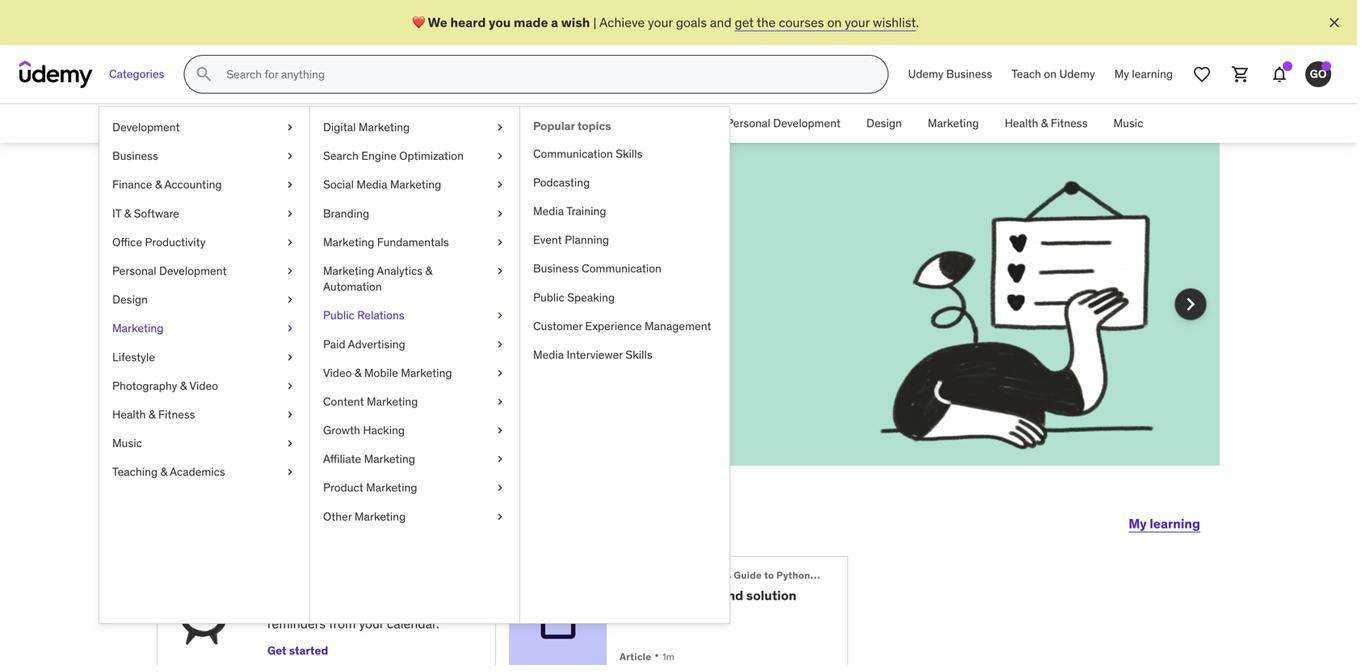 Task type: describe. For each thing, give the bounding box(es) containing it.
marketing down search engine optimization link
[[390, 178, 441, 192]]

communication skills
[[533, 147, 643, 161]]

product marketing link
[[310, 474, 520, 503]]

office productivity link for health & fitness
[[595, 104, 714, 143]]

software for lifestyle
[[134, 206, 179, 221]]

xsmall image for marketing fundamentals
[[494, 235, 507, 250]]

it & software link for lifestyle
[[99, 199, 310, 228]]

event planning
[[533, 233, 609, 247]]

content marketing
[[323, 395, 418, 409]]

marketing down paid advertising link
[[401, 366, 452, 380]]

xsmall image for marketing
[[284, 321, 297, 337]]

content marketing link
[[310, 388, 520, 417]]

ultimate
[[640, 570, 681, 582]]

video & mobile marketing
[[323, 366, 452, 380]]

to inside carousel element
[[291, 302, 302, 318]]

affiliate marketing
[[323, 452, 415, 467]]

communication inside communication skills link
[[533, 147, 613, 161]]

xsmall image for lifestyle
[[284, 350, 297, 366]]

guide
[[734, 570, 762, 582]]

management
[[645, 319, 712, 334]]

hacking
[[363, 423, 405, 438]]

0 vertical spatial the
[[757, 14, 776, 31]]

social media marketing link
[[310, 171, 520, 199]]

achieve
[[600, 14, 645, 31]]

my learning for the bottom my learning link
[[1129, 516, 1201, 532]]

1 unread notification image
[[1283, 61, 1293, 71]]

office for health & fitness
[[607, 116, 637, 131]]

marketing inside marketing analytics & automation
[[323, 264, 374, 278]]

software for health & fitness
[[536, 116, 582, 131]]

personal development link for health & fitness
[[714, 104, 854, 143]]

•
[[655, 648, 659, 665]]

wishlist image
[[1193, 65, 1212, 84]]

0 vertical spatial music
[[1114, 116, 1144, 131]]

xsmall image for development
[[284, 120, 297, 135]]

communication skills link
[[520, 140, 730, 168]]

marketing up engine
[[359, 120, 410, 135]]

your inside get the courses on your wishlist
[[528, 302, 553, 318]]

day
[[338, 598, 359, 615]]

get started button
[[267, 641, 328, 663]]

development for health & fitness
[[773, 116, 841, 131]]

11.
[[620, 588, 635, 604]]

get the courses on your wishlist link
[[259, 302, 553, 336]]

personal development for health & fitness
[[727, 116, 841, 131]]

wishlist inside get the courses on your wishlist
[[259, 320, 303, 336]]

academics
[[170, 465, 225, 480]]

time to make it come true.
[[259, 302, 416, 318]]

0 vertical spatial fitness
[[1051, 116, 1088, 131]]

0 vertical spatial courses
[[779, 14, 824, 31]]

public speaking
[[533, 290, 615, 305]]

go
[[1310, 67, 1327, 81]]

it & software for health & fitness
[[515, 116, 582, 131]]

customer experience management link
[[520, 312, 730, 341]]

0 vertical spatial and
[[710, 14, 732, 31]]

your left .
[[845, 14, 870, 31]]

and inside the ultimate beginners guide to python programming 11. homework and solution
[[721, 588, 744, 604]]

0 vertical spatial a
[[551, 14, 558, 31]]

we
[[428, 14, 448, 31]]

popular
[[533, 119, 575, 133]]

design for lifestyle
[[112, 293, 148, 307]]

digital marketing
[[323, 120, 410, 135]]

marketing down udemy business link
[[928, 116, 979, 131]]

& for topmost health & fitness 'link'
[[1041, 116, 1048, 131]]

media interviewer skills link
[[520, 341, 730, 370]]

on inside get the courses on your wishlist
[[510, 302, 525, 318]]

made
[[514, 14, 548, 31]]

health for bottom health & fitness 'link'
[[112, 408, 146, 422]]

growth
[[323, 423, 360, 438]]

and take the first step toward your goals.
[[303, 320, 540, 336]]

shopping cart with 0 items image
[[1232, 65, 1251, 84]]

1 horizontal spatial health & fitness
[[1005, 116, 1088, 131]]

0 vertical spatial wishlist
[[873, 14, 916, 31]]

mobile
[[364, 366, 398, 380]]

optimization
[[399, 149, 464, 163]]

content
[[323, 395, 364, 409]]

experience
[[585, 319, 642, 334]]

& for bottom health & fitness 'link'
[[149, 408, 156, 422]]

the ultimate beginners guide to python programming 11. homework and solution
[[620, 570, 878, 604]]

digital marketing link
[[310, 113, 520, 142]]

on inside teach on udemy link
[[1044, 67, 1057, 81]]

.
[[916, 14, 919, 31]]

0 vertical spatial health & fitness link
[[992, 104, 1101, 143]]

marketing down the hacking
[[364, 452, 415, 467]]

photography & video link
[[99, 372, 310, 401]]

& for health & fitness's it & software link
[[526, 116, 533, 131]]

you inside did you make a wish?
[[325, 213, 383, 255]]

0 horizontal spatial music
[[112, 436, 142, 451]]

product marketing
[[323, 481, 417, 496]]

branding link
[[310, 199, 520, 228]]

article • 1m
[[620, 648, 675, 665]]

the inside get the courses on your wishlist
[[440, 302, 459, 318]]

step
[[406, 320, 432, 336]]

personal for health & fitness
[[727, 116, 771, 131]]

digital
[[323, 120, 356, 135]]

1 vertical spatial health & fitness link
[[99, 401, 310, 430]]

business down development link
[[112, 149, 158, 163]]

did you make a wish?
[[259, 213, 504, 296]]

public relations
[[323, 308, 405, 323]]

a
[[267, 598, 275, 615]]

0 vertical spatial media
[[357, 178, 387, 192]]

learn
[[375, 574, 406, 590]]

the
[[620, 570, 637, 582]]

time
[[328, 574, 356, 590]]

adds
[[362, 598, 390, 615]]

marketing analytics & automation link
[[310, 257, 520, 302]]

categories
[[109, 67, 164, 81]]

health for topmost health & fitness 'link'
[[1005, 116, 1039, 131]]

first
[[381, 320, 403, 336]]

planning
[[565, 233, 609, 247]]

0 vertical spatial skills
[[616, 147, 643, 161]]

xsmall image for affiliate marketing
[[494, 452, 507, 468]]

0 horizontal spatial the
[[358, 320, 377, 336]]

interviewer
[[567, 348, 623, 362]]

search engine optimization link
[[310, 142, 520, 171]]

accounting for health & fitness
[[431, 116, 489, 131]]

public for public speaking
[[533, 290, 565, 305]]

communication inside business communication link
[[582, 262, 662, 276]]

xsmall image for product marketing
[[494, 481, 507, 496]]

media for media interviewer skills
[[533, 348, 564, 362]]

office productivity link for lifestyle
[[99, 228, 310, 257]]

xsmall image for business
[[284, 148, 297, 164]]

accounting for lifestyle
[[164, 178, 222, 192]]

xsmall image for personal development
[[284, 263, 297, 279]]

business up "search"
[[307, 116, 353, 131]]

true.
[[386, 302, 413, 318]]

& for video & mobile marketing link in the bottom left of the page
[[355, 366, 362, 380]]

speaking
[[567, 290, 615, 305]]

learning for the top my learning link
[[1132, 67, 1173, 81]]

xsmall image for finance & accounting
[[284, 177, 297, 193]]

1 horizontal spatial video
[[323, 366, 352, 380]]

teaching
[[112, 465, 158, 480]]

& for photography & video link
[[180, 379, 187, 393]]

public relations element
[[520, 107, 730, 624]]

0 horizontal spatial health & fitness
[[112, 408, 195, 422]]

you have alerts image
[[1322, 61, 1332, 71]]

0 vertical spatial on
[[828, 14, 842, 31]]

event
[[533, 233, 562, 247]]

0 horizontal spatial video
[[189, 379, 218, 393]]

customer experience management
[[533, 319, 712, 334]]

learning for the bottom my learning link
[[1150, 516, 1201, 532]]

goals.
[[505, 320, 540, 336]]

paid advertising link
[[310, 330, 520, 359]]

finance & accounting for lifestyle
[[112, 178, 222, 192]]

& for it & software link corresponding to lifestyle
[[124, 206, 131, 221]]

teaching & academics link
[[99, 458, 310, 487]]

0 vertical spatial music link
[[1101, 104, 1157, 143]]

marketing fundamentals link
[[310, 228, 520, 257]]

business inside udemy business link
[[947, 67, 993, 81]]

other marketing
[[323, 510, 406, 524]]

business link for health & fitness
[[294, 104, 366, 143]]

up.
[[393, 598, 411, 615]]

to inside the ultimate beginners guide to python programming 11. homework and solution
[[764, 570, 774, 582]]

started
[[289, 644, 328, 659]]

search
[[323, 149, 359, 163]]

close image
[[1327, 15, 1343, 31]]

design for health & fitness
[[867, 116, 902, 131]]



Task type: vqa. For each thing, say whether or not it's contained in the screenshot.
bottom Finance
yes



Task type: locate. For each thing, give the bounding box(es) containing it.
xsmall image for video & mobile marketing
[[494, 366, 507, 381]]

marketing analytics & automation
[[323, 264, 432, 294]]

get inside get the courses on your wishlist
[[416, 302, 437, 318]]

1 vertical spatial personal
[[112, 264, 156, 278]]

0 vertical spatial office productivity link
[[595, 104, 714, 143]]

music link
[[1101, 104, 1157, 143], [99, 430, 310, 458]]

take
[[330, 320, 356, 336]]

0 vertical spatial finance
[[379, 116, 419, 131]]

1 horizontal spatial personal development
[[727, 116, 841, 131]]

xsmall image inside video & mobile marketing link
[[494, 366, 507, 381]]

0 vertical spatial office productivity
[[607, 116, 701, 131]]

you up marketing analytics & automation
[[325, 213, 383, 255]]

personal development for lifestyle
[[112, 264, 227, 278]]

udemy down .
[[908, 67, 944, 81]]

make for you
[[390, 213, 479, 255]]

finance & accounting
[[379, 116, 489, 131], [112, 178, 222, 192]]

0 vertical spatial get
[[416, 302, 437, 318]]

xsmall image for design
[[284, 292, 297, 308]]

0 horizontal spatial office productivity
[[112, 235, 206, 250]]

xsmall image inside product marketing link
[[494, 481, 507, 496]]

your left goals
[[648, 14, 673, 31]]

2 udemy from the left
[[1060, 67, 1095, 81]]

1 vertical spatial it
[[112, 206, 121, 221]]

get inside button
[[267, 644, 287, 659]]

office productivity for health & fitness
[[607, 116, 701, 131]]

my for the bottom my learning link
[[1129, 516, 1147, 532]]

0 vertical spatial software
[[536, 116, 582, 131]]

0 horizontal spatial office productivity link
[[99, 228, 310, 257]]

media for media training
[[533, 204, 564, 219]]

skills down customer experience management link
[[626, 348, 653, 362]]

wishlist up "udemy business"
[[873, 14, 916, 31]]

1 vertical spatial it & software
[[112, 206, 179, 221]]

1 horizontal spatial health & fitness link
[[992, 104, 1101, 143]]

1 horizontal spatial udemy
[[1060, 67, 1095, 81]]

xsmall image inside affiliate marketing link
[[494, 452, 507, 468]]

1m
[[663, 651, 675, 664]]

learning
[[1132, 67, 1173, 81], [1150, 516, 1201, 532]]

0 vertical spatial it
[[515, 116, 524, 131]]

1 horizontal spatial to
[[359, 574, 372, 590]]

xsmall image inside it & software link
[[284, 206, 297, 222]]

paid
[[323, 337, 346, 352]]

xsmall image for other marketing
[[494, 509, 507, 525]]

1 vertical spatial my learning link
[[1129, 505, 1201, 544]]

0 vertical spatial you
[[489, 14, 511, 31]]

your inside schedule time to learn a little each day adds up. get reminders from your calendar.
[[359, 616, 384, 633]]

design link
[[854, 104, 915, 143], [99, 286, 310, 314]]

xsmall image inside photography & video link
[[284, 378, 297, 394]]

media training
[[533, 204, 606, 219]]

udemy
[[908, 67, 944, 81], [1060, 67, 1095, 81]]

schedule
[[267, 574, 325, 590]]

my learning for the top my learning link
[[1115, 67, 1173, 81]]

finance & accounting link down development link
[[99, 171, 310, 199]]

it for health & fitness
[[515, 116, 524, 131]]

xsmall image for it & software
[[284, 206, 297, 222]]

affiliate marketing link
[[310, 445, 520, 474]]

1 horizontal spatial music
[[1114, 116, 1144, 131]]

productivity for lifestyle
[[145, 235, 206, 250]]

& inside teaching & academics link
[[160, 465, 167, 480]]

2 vertical spatial and
[[721, 588, 744, 604]]

communication down event planning link
[[582, 262, 662, 276]]

xsmall image inside other marketing link
[[494, 509, 507, 525]]

marketing fundamentals
[[323, 235, 449, 250]]

0 horizontal spatial office
[[112, 235, 142, 250]]

xsmall image for social media marketing
[[494, 177, 507, 193]]

finance & accounting link up optimization
[[366, 104, 502, 143]]

video down lifestyle link
[[189, 379, 218, 393]]

xsmall image inside public relations link
[[494, 308, 507, 324]]

make inside did you make a wish?
[[390, 213, 479, 255]]

your left 'goals.'
[[478, 320, 502, 336]]

1 vertical spatial it & software link
[[99, 199, 310, 228]]

xsmall image for office productivity
[[284, 235, 297, 250]]

media down engine
[[357, 178, 387, 192]]

marketing link down udemy business link
[[915, 104, 992, 143]]

1 horizontal spatial finance & accounting link
[[366, 104, 502, 143]]

media training link
[[520, 197, 730, 226]]

accounting up optimization
[[431, 116, 489, 131]]

office for lifestyle
[[112, 235, 142, 250]]

office productivity for lifestyle
[[112, 235, 206, 250]]

media interviewer skills
[[533, 348, 653, 362]]

0 vertical spatial accounting
[[431, 116, 489, 131]]

xsmall image inside design 'link'
[[284, 292, 297, 308]]

marketing link for lifestyle
[[99, 314, 310, 343]]

the up toward in the left of the page
[[440, 302, 459, 318]]

music
[[1114, 116, 1144, 131], [112, 436, 142, 451]]

to inside schedule time to learn a little each day adds up. get reminders from your calendar.
[[359, 574, 372, 590]]

xsmall image for health & fitness
[[284, 407, 297, 423]]

development for lifestyle
[[159, 264, 227, 278]]

1 vertical spatial accounting
[[164, 178, 222, 192]]

growth hacking
[[323, 423, 405, 438]]

0 horizontal spatial personal
[[112, 264, 156, 278]]

udemy business link
[[899, 55, 1002, 94]]

personal for lifestyle
[[112, 264, 156, 278]]

the up paid advertising
[[358, 320, 377, 336]]

2 vertical spatial the
[[358, 320, 377, 336]]

health down the teach at the top right
[[1005, 116, 1039, 131]]

xsmall image for public relations
[[494, 308, 507, 324]]

1 vertical spatial on
[[1044, 67, 1057, 81]]

social
[[323, 178, 354, 192]]

courses right get
[[779, 14, 824, 31]]

xsmall image inside the marketing link
[[284, 321, 297, 337]]

customer
[[533, 319, 583, 334]]

get inside schedule time to learn a little each day adds up. get reminders from your calendar.
[[414, 598, 435, 615]]

courses up toward in the left of the page
[[462, 302, 507, 318]]

finance for lifestyle
[[112, 178, 152, 192]]

0 horizontal spatial courses
[[462, 302, 507, 318]]

video down paid
[[323, 366, 352, 380]]

marketing down the product marketing
[[355, 510, 406, 524]]

business communication link
[[520, 255, 730, 283]]

❤️
[[412, 14, 425, 31]]

marketing link for health & fitness
[[915, 104, 992, 143]]

public for public relations
[[323, 308, 355, 323]]

marketing down video & mobile marketing at the bottom of the page
[[367, 395, 418, 409]]

get for the
[[416, 302, 437, 318]]

teach
[[1012, 67, 1042, 81]]

finance & accounting for health & fitness
[[379, 116, 489, 131]]

public inside "link"
[[533, 290, 565, 305]]

reminders
[[267, 616, 326, 633]]

from
[[329, 616, 356, 633]]

1 horizontal spatial office
[[607, 116, 637, 131]]

your down adds at the left bottom of page
[[359, 616, 384, 633]]

0 vertical spatial finance & accounting
[[379, 116, 489, 131]]

xsmall image for marketing analytics & automation
[[494, 263, 507, 279]]

photography & video
[[112, 379, 218, 393]]

1 horizontal spatial marketing link
[[915, 104, 992, 143]]

public relations link
[[310, 302, 520, 330]]

categories button
[[99, 55, 174, 94]]

marketing link up photography & video link
[[99, 314, 310, 343]]

1 horizontal spatial health
[[1005, 116, 1039, 131]]

calendar.
[[387, 616, 439, 633]]

1 horizontal spatial office productivity link
[[595, 104, 714, 143]]

1 vertical spatial marketing link
[[99, 314, 310, 343]]

finance for health & fitness
[[379, 116, 419, 131]]

let's
[[157, 504, 218, 538]]

marketing down 'affiliate marketing'
[[366, 481, 417, 496]]

1 horizontal spatial office productivity
[[607, 116, 701, 131]]

media
[[357, 178, 387, 192], [533, 204, 564, 219], [533, 348, 564, 362]]

a inside did you make a wish?
[[485, 213, 504, 255]]

xsmall image inside content marketing link
[[494, 394, 507, 410]]

1 horizontal spatial it & software
[[515, 116, 582, 131]]

and inside carousel element
[[306, 320, 327, 336]]

and up paid
[[306, 320, 327, 336]]

get left started
[[267, 644, 287, 659]]

1 horizontal spatial fitness
[[1051, 116, 1088, 131]]

relations
[[357, 308, 405, 323]]

skills up "podcasting" link
[[616, 147, 643, 161]]

udemy right the teach at the top right
[[1060, 67, 1095, 81]]

0 vertical spatial personal development
[[727, 116, 841, 131]]

1 vertical spatial music
[[112, 436, 142, 451]]

get up and take the first step toward your goals. at the left of the page
[[416, 302, 437, 318]]

carousel element
[[0, 143, 1265, 505]]

health & fitness link down the photography & video
[[99, 401, 310, 430]]

1 vertical spatial and
[[306, 320, 327, 336]]

make up marketing analytics & automation link
[[390, 213, 479, 255]]

0 vertical spatial office
[[607, 116, 637, 131]]

wish?
[[259, 254, 354, 296]]

wishlist down 'time'
[[259, 320, 303, 336]]

0 vertical spatial my learning link
[[1105, 55, 1183, 94]]

xsmall image inside growth hacking link
[[494, 423, 507, 439]]

xsmall image inside branding link
[[494, 206, 507, 222]]

0 horizontal spatial software
[[134, 206, 179, 221]]

productivity
[[640, 116, 701, 131], [145, 235, 206, 250]]

1 vertical spatial fitness
[[158, 408, 195, 422]]

xsmall image inside marketing analytics & automation link
[[494, 263, 507, 279]]

xsmall image for photography & video
[[284, 378, 297, 394]]

xsmall image inside music link
[[284, 436, 297, 452]]

1 udemy from the left
[[908, 67, 944, 81]]

analytics
[[377, 264, 423, 278]]

next image
[[1178, 292, 1204, 318]]

start
[[223, 504, 286, 538]]

finance & accounting link for health & fitness
[[366, 104, 502, 143]]

on
[[828, 14, 842, 31], [1044, 67, 1057, 81], [510, 302, 525, 318]]

health down the photography
[[112, 408, 146, 422]]

& inside marketing analytics & automation
[[425, 264, 432, 278]]

lifestyle link
[[99, 343, 310, 372]]

courses inside get the courses on your wishlist
[[462, 302, 507, 318]]

1 vertical spatial media
[[533, 204, 564, 219]]

health & fitness down teach on udemy link
[[1005, 116, 1088, 131]]

teach on udemy link
[[1002, 55, 1105, 94]]

office productivity link
[[595, 104, 714, 143], [99, 228, 310, 257]]

xsmall image
[[284, 120, 297, 135], [284, 177, 297, 193], [494, 177, 507, 193], [284, 235, 297, 250], [284, 292, 297, 308], [494, 308, 507, 324], [494, 337, 507, 353], [494, 366, 507, 381], [494, 394, 507, 410], [284, 407, 297, 423], [494, 423, 507, 439], [284, 436, 297, 452], [494, 509, 507, 525]]

let's start learning, gary
[[157, 504, 478, 538]]

marketing up the lifestyle
[[112, 321, 164, 336]]

my for the top my learning link
[[1115, 67, 1130, 81]]

personal development link for lifestyle
[[99, 257, 310, 286]]

development link
[[99, 113, 310, 142]]

xsmall image
[[494, 120, 507, 135], [284, 148, 297, 164], [494, 148, 507, 164], [284, 206, 297, 222], [494, 206, 507, 222], [494, 235, 507, 250], [284, 263, 297, 279], [494, 263, 507, 279], [284, 321, 297, 337], [284, 350, 297, 366], [284, 378, 297, 394], [494, 452, 507, 468], [284, 465, 297, 481], [494, 481, 507, 496]]

public speaking link
[[520, 283, 730, 312]]

gary
[[413, 504, 478, 538]]

design link for health & fitness
[[854, 104, 915, 143]]

2 horizontal spatial on
[[1044, 67, 1057, 81]]

health & fitness link
[[992, 104, 1101, 143], [99, 401, 310, 430]]

xsmall image for teaching & academics
[[284, 465, 297, 481]]

popular topics
[[533, 119, 611, 133]]

1 vertical spatial a
[[485, 213, 504, 255]]

& for finance & accounting link related to health & fitness
[[422, 116, 429, 131]]

a left wish
[[551, 14, 558, 31]]

1 horizontal spatial public
[[533, 290, 565, 305]]

1 horizontal spatial you
[[489, 14, 511, 31]]

office
[[607, 116, 637, 131], [112, 235, 142, 250]]

1 vertical spatial personal development
[[112, 264, 227, 278]]

xsmall image inside marketing fundamentals link
[[494, 235, 507, 250]]

to up the solution
[[764, 570, 774, 582]]

finance & accounting up optimization
[[379, 116, 489, 131]]

finance & accounting down development link
[[112, 178, 222, 192]]

fitness down the photography & video
[[158, 408, 195, 422]]

& inside video & mobile marketing link
[[355, 366, 362, 380]]

1 vertical spatial you
[[325, 213, 383, 255]]

xsmall image for paid advertising
[[494, 337, 507, 353]]

it & software for lifestyle
[[112, 206, 179, 221]]

xsmall image inside paid advertising link
[[494, 337, 507, 353]]

make left it
[[306, 302, 337, 318]]

0 horizontal spatial fitness
[[158, 408, 195, 422]]

teach on udemy
[[1012, 67, 1095, 81]]

1 vertical spatial public
[[323, 308, 355, 323]]

accounting down development link
[[164, 178, 222, 192]]

finance & accounting link for lifestyle
[[99, 171, 310, 199]]

make for to
[[306, 302, 337, 318]]

paid advertising
[[323, 337, 405, 352]]

0 vertical spatial public
[[533, 290, 565, 305]]

& for teaching & academics link
[[160, 465, 167, 480]]

xsmall image inside search engine optimization link
[[494, 148, 507, 164]]

business down 'event'
[[533, 262, 579, 276]]

fitness down teach on udemy link
[[1051, 116, 1088, 131]]

1 horizontal spatial a
[[551, 14, 558, 31]]

business inside business communication link
[[533, 262, 579, 276]]

0 horizontal spatial it
[[112, 206, 121, 221]]

1 vertical spatial health
[[112, 408, 146, 422]]

udemy image
[[19, 61, 93, 88]]

xsmall image inside development link
[[284, 120, 297, 135]]

public
[[533, 290, 565, 305], [323, 308, 355, 323]]

2 vertical spatial on
[[510, 302, 525, 318]]

communication down popular topics
[[533, 147, 613, 161]]

and left get
[[710, 14, 732, 31]]

2 vertical spatial get
[[267, 644, 287, 659]]

xsmall image for digital marketing
[[494, 120, 507, 135]]

1 horizontal spatial accounting
[[431, 116, 489, 131]]

marketing down branding on the left of page
[[323, 235, 374, 250]]

design link for lifestyle
[[99, 286, 310, 314]]

little
[[279, 598, 304, 615]]

0 horizontal spatial health & fitness link
[[99, 401, 310, 430]]

0 horizontal spatial on
[[510, 302, 525, 318]]

xsmall image for music
[[284, 436, 297, 452]]

xsmall image for growth hacking
[[494, 423, 507, 439]]

podcasting link
[[520, 168, 730, 197]]

1 vertical spatial finance & accounting link
[[99, 171, 310, 199]]

get the courses on your wishlist
[[259, 302, 553, 336]]

0 horizontal spatial make
[[306, 302, 337, 318]]

xsmall image inside the social media marketing link
[[494, 177, 507, 193]]

it & software link for health & fitness
[[502, 104, 595, 143]]

media up 'event'
[[533, 204, 564, 219]]

& for lifestyle's finance & accounting link
[[155, 178, 162, 192]]

video & mobile marketing link
[[310, 359, 520, 388]]

you left made
[[489, 14, 511, 31]]

submit search image
[[194, 65, 214, 84]]

0 horizontal spatial design link
[[99, 286, 310, 314]]

0 horizontal spatial wishlist
[[259, 320, 303, 336]]

0 horizontal spatial to
[[291, 302, 302, 318]]

1 horizontal spatial finance & accounting
[[379, 116, 489, 131]]

get the courses on your wishlist link
[[735, 14, 916, 31]]

notifications image
[[1270, 65, 1290, 84]]

1 vertical spatial skills
[[626, 348, 653, 362]]

branding
[[323, 206, 369, 221]]

& inside photography & video link
[[180, 379, 187, 393]]

my learning
[[1115, 67, 1173, 81], [1129, 516, 1201, 532]]

1 horizontal spatial wishlist
[[873, 14, 916, 31]]

business left the teach at the top right
[[947, 67, 993, 81]]

social media marketing
[[323, 178, 441, 192]]

it for lifestyle
[[112, 206, 121, 221]]

xsmall image inside teaching & academics link
[[284, 465, 297, 481]]

1 vertical spatial make
[[306, 302, 337, 318]]

1 horizontal spatial software
[[536, 116, 582, 131]]

1 vertical spatial finance
[[112, 178, 152, 192]]

0 horizontal spatial productivity
[[145, 235, 206, 250]]

get
[[735, 14, 754, 31]]

programming
[[813, 570, 878, 582]]

get started
[[267, 644, 328, 659]]

0 vertical spatial finance & accounting link
[[366, 104, 502, 143]]

1 vertical spatial finance & accounting
[[112, 178, 222, 192]]

the right get
[[757, 14, 776, 31]]

accounting
[[431, 116, 489, 131], [164, 178, 222, 192]]

your up customer
[[528, 302, 553, 318]]

1 vertical spatial music link
[[99, 430, 310, 458]]

1 horizontal spatial it & software link
[[502, 104, 595, 143]]

udemy business
[[908, 67, 993, 81]]

1 horizontal spatial finance
[[379, 116, 419, 131]]

search engine optimization
[[323, 149, 464, 163]]

0 horizontal spatial music link
[[99, 430, 310, 458]]

photography
[[112, 379, 177, 393]]

get up calendar.
[[414, 598, 435, 615]]

health & fitness link down teach on udemy link
[[992, 104, 1101, 143]]

0 horizontal spatial personal development link
[[99, 257, 310, 286]]

a left 'event'
[[485, 213, 504, 255]]

lifestyle
[[112, 350, 155, 365]]

xsmall image inside digital marketing link
[[494, 120, 507, 135]]

0 horizontal spatial it & software link
[[99, 199, 310, 228]]

xsmall image inside health & fitness 'link'
[[284, 407, 297, 423]]

xsmall image for search engine optimization
[[494, 148, 507, 164]]

personal
[[727, 116, 771, 131], [112, 264, 156, 278]]

my
[[1115, 67, 1130, 81], [1129, 516, 1147, 532]]

training
[[567, 204, 606, 219]]

to right the time at the bottom
[[359, 574, 372, 590]]

media down customer
[[533, 348, 564, 362]]

xsmall image inside lifestyle link
[[284, 350, 297, 366]]

other
[[323, 510, 352, 524]]

0 vertical spatial it & software link
[[502, 104, 595, 143]]

xsmall image for content marketing
[[494, 394, 507, 410]]

it
[[340, 302, 348, 318]]

and down guide
[[721, 588, 744, 604]]

xsmall image for branding
[[494, 206, 507, 222]]

video
[[323, 366, 352, 380], [189, 379, 218, 393]]

other marketing link
[[310, 503, 520, 532]]

heard
[[451, 14, 486, 31]]

goals
[[676, 14, 707, 31]]

1 vertical spatial office productivity link
[[99, 228, 310, 257]]

xsmall image inside finance & accounting link
[[284, 177, 297, 193]]

productivity for health & fitness
[[640, 116, 701, 131]]

0 horizontal spatial accounting
[[164, 178, 222, 192]]

get for started
[[267, 644, 287, 659]]

come
[[351, 302, 383, 318]]

1 vertical spatial my
[[1129, 516, 1147, 532]]

0 horizontal spatial you
[[325, 213, 383, 255]]

to right 'time'
[[291, 302, 302, 318]]

business link for lifestyle
[[99, 142, 310, 171]]

marketing up automation
[[323, 264, 374, 278]]

health & fitness down the photography
[[112, 408, 195, 422]]

Search for anything text field
[[223, 61, 869, 88]]

1 horizontal spatial music link
[[1101, 104, 1157, 143]]

engine
[[361, 149, 397, 163]]



